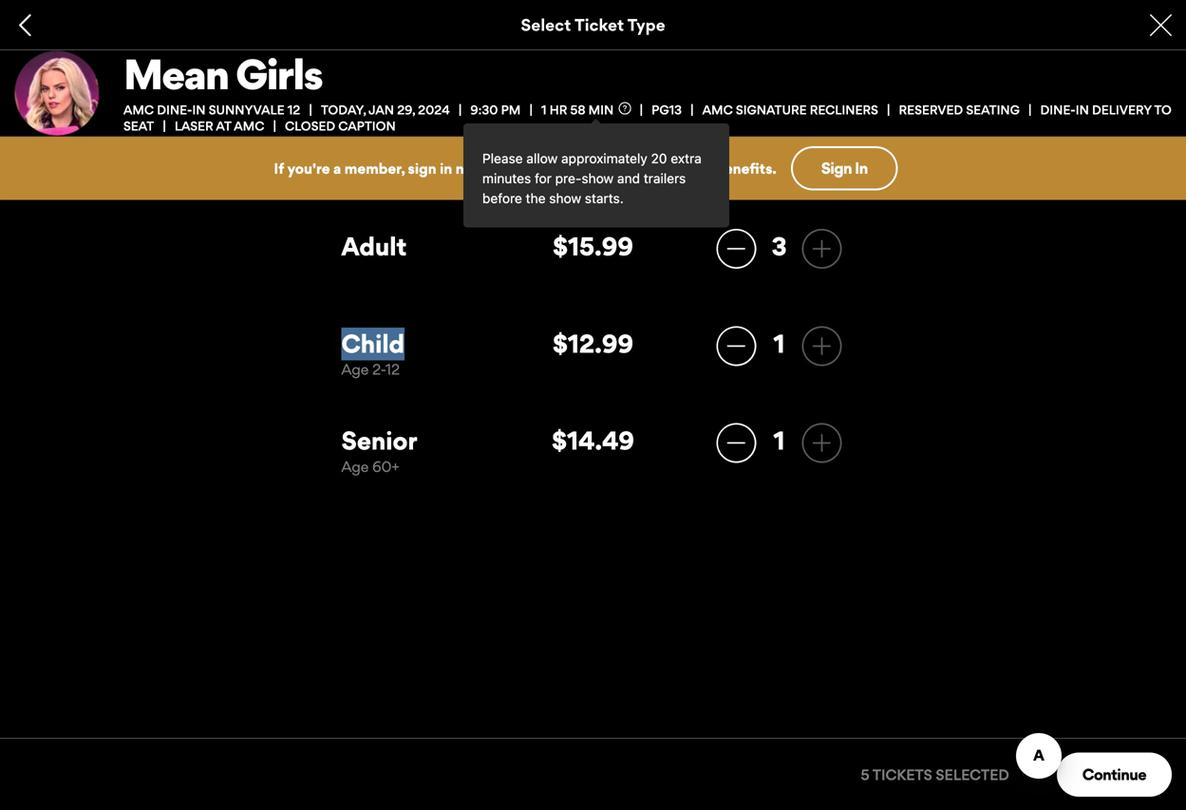 Task type: vqa. For each thing, say whether or not it's contained in the screenshot.
the left Pretzel
no



Task type: locate. For each thing, give the bounding box(es) containing it.
show
[[582, 170, 614, 186], [550, 190, 582, 206]]

continue
[[1083, 765, 1147, 784]]

1
[[542, 102, 547, 117], [774, 329, 785, 359], [774, 426, 785, 456]]

mean girls link
[[124, 49, 1173, 99]]

0 horizontal spatial ticket
[[575, 15, 625, 35]]

of
[[616, 159, 631, 177]]

2 age from the top
[[342, 458, 369, 475]]

0 horizontal spatial in
[[855, 159, 868, 178]]

0 vertical spatial age
[[342, 361, 369, 378]]

you're
[[288, 159, 330, 177]]

ticket left type
[[575, 15, 625, 35]]

recliners
[[810, 102, 879, 117]]

to
[[1155, 102, 1173, 117], [488, 159, 503, 177]]

sunnyvale
[[209, 102, 285, 117]]

in inside sign in button
[[855, 159, 868, 178]]

senior
[[342, 426, 418, 456]]

1 age from the top
[[342, 361, 369, 378]]

approximately
[[562, 150, 648, 166]]

amc
[[124, 102, 154, 117], [703, 102, 733, 117], [234, 118, 265, 134], [634, 159, 670, 177]]

1 horizontal spatial ticket
[[873, 766, 924, 784]]

the
[[526, 190, 546, 206]]

$12.99
[[553, 329, 634, 359]]

58
[[571, 102, 586, 117]]

age inside child age 2-12
[[342, 361, 369, 378]]

jan
[[369, 102, 394, 117]]

age for child
[[342, 361, 369, 378]]

sign in
[[822, 159, 868, 178]]

starts.
[[585, 190, 624, 206]]

amc right of at the right
[[634, 159, 670, 177]]

0 vertical spatial show
[[582, 170, 614, 186]]

closed
[[285, 118, 336, 134]]

0 vertical spatial in
[[1077, 102, 1090, 117]]

age left 60+
[[342, 458, 369, 475]]

select ticket type
[[521, 15, 666, 35]]

age inside senior age 60+
[[342, 458, 369, 475]]

extra
[[671, 150, 702, 166]]

mean girls
[[124, 49, 322, 99]]

pg13
[[652, 102, 682, 117]]

today, jan 29, 2024
[[321, 102, 450, 117]]

in right sign
[[855, 159, 868, 178]]

9:30 pm
[[471, 102, 521, 117]]

1 vertical spatial ticket
[[873, 766, 924, 784]]

minutes
[[483, 170, 531, 186]]

select
[[521, 15, 572, 35]]

delivery
[[1093, 102, 1153, 117]]

in inside dine-in delivery to seat
[[1077, 102, 1090, 117]]

5
[[861, 766, 870, 784]]

adult
[[342, 231, 407, 262]]

take
[[507, 159, 537, 177]]

1 horizontal spatial in
[[1077, 102, 1090, 117]]

0 vertical spatial to
[[1155, 102, 1173, 117]]

and
[[618, 170, 641, 186]]

12 down 'child'
[[386, 361, 400, 378]]

laser at amc
[[175, 118, 265, 134]]

closed caption
[[285, 118, 396, 134]]

12
[[288, 102, 301, 117], [386, 361, 400, 378]]

0 vertical spatial 12
[[288, 102, 301, 117]]

to right now
[[488, 159, 503, 177]]

signature
[[736, 102, 807, 117]]

child
[[342, 329, 405, 359]]

ticket for type
[[575, 15, 625, 35]]

in left delivery
[[1077, 102, 1090, 117]]

ticket right 5
[[873, 766, 924, 784]]

please
[[483, 150, 523, 166]]

advantage
[[540, 159, 613, 177]]

dine-
[[157, 102, 192, 117]]

5 ticket s selected
[[861, 766, 1010, 784]]

amc down sunnyvale
[[234, 118, 265, 134]]

if you're a member, sign in now to take advantage of amc stubs benefits.
[[274, 159, 777, 177]]

1 vertical spatial show
[[550, 190, 582, 206]]

senior age 60+
[[342, 426, 418, 475]]

in for sign
[[855, 159, 868, 178]]

dine-in delivery to seat
[[124, 102, 1173, 134]]

29,
[[397, 102, 415, 117]]

show up starts.
[[582, 170, 614, 186]]

to right delivery
[[1155, 102, 1173, 117]]

today,
[[321, 102, 366, 117]]

allow
[[527, 150, 558, 166]]

show down 'pre-' on the left of the page
[[550, 190, 582, 206]]

sign
[[408, 159, 437, 177]]

s
[[924, 766, 933, 784]]

ticket
[[575, 15, 625, 35], [873, 766, 924, 784]]

in
[[1077, 102, 1090, 117], [855, 159, 868, 178]]

dine-
[[1041, 102, 1077, 117]]

at
[[216, 118, 231, 134]]

0 horizontal spatial to
[[488, 159, 503, 177]]

in
[[440, 159, 453, 177]]

before
[[483, 190, 523, 206]]

continue button
[[1058, 753, 1173, 797]]

12 up closed
[[288, 102, 301, 117]]

age
[[342, 361, 369, 378], [342, 458, 369, 475]]

now
[[456, 159, 485, 177]]

1 vertical spatial age
[[342, 458, 369, 475]]

1 vertical spatial 12
[[386, 361, 400, 378]]

1 vertical spatial in
[[855, 159, 868, 178]]

0 vertical spatial 1
[[542, 102, 547, 117]]

age left 2-
[[342, 361, 369, 378]]

9:30
[[471, 102, 498, 117]]

1 hr 58 min
[[542, 102, 614, 117]]

selected
[[937, 766, 1010, 784]]

1 horizontal spatial to
[[1155, 102, 1173, 117]]

1 horizontal spatial 12
[[386, 361, 400, 378]]

0 vertical spatial ticket
[[575, 15, 625, 35]]



Task type: describe. For each thing, give the bounding box(es) containing it.
2024
[[418, 102, 450, 117]]

sign
[[822, 159, 852, 178]]

reserved seating
[[900, 102, 1021, 117]]

$14.49
[[552, 426, 635, 456]]

pre-
[[556, 170, 582, 186]]

a
[[334, 159, 341, 177]]

3
[[772, 231, 787, 262]]

member,
[[345, 159, 405, 177]]

seating
[[967, 102, 1021, 117]]

in
[[192, 102, 206, 117]]

girls
[[236, 49, 322, 99]]

benefits.
[[716, 159, 777, 177]]

ticket for s
[[873, 766, 924, 784]]

for
[[535, 170, 552, 186]]

please allow approximately 20 extra minutes for pre-show and trailers before the show starts. tooltip
[[464, 117, 730, 233]]

2 vertical spatial 1
[[774, 426, 785, 456]]

seat
[[124, 118, 154, 134]]

trailers
[[644, 170, 686, 186]]

type
[[628, 15, 666, 35]]

more information about image
[[619, 102, 631, 115]]

stubs
[[673, 159, 713, 177]]

to inside dine-in delivery to seat
[[1155, 102, 1173, 117]]

please allow approximately 20 extra minutes for pre-show and trailers before the show starts.
[[483, 150, 702, 206]]

sign in button
[[791, 146, 899, 191]]

caption
[[339, 118, 396, 134]]

hr
[[550, 102, 568, 117]]

1 vertical spatial to
[[488, 159, 503, 177]]

0 horizontal spatial 12
[[288, 102, 301, 117]]

in for dine-
[[1077, 102, 1090, 117]]

pm
[[501, 102, 521, 117]]

laser
[[175, 118, 213, 134]]

1 vertical spatial 1
[[774, 329, 785, 359]]

min
[[589, 102, 614, 117]]

if
[[274, 159, 284, 177]]

close this dialog image
[[1154, 752, 1173, 771]]

2-
[[373, 361, 386, 378]]

amc right the pg13
[[703, 102, 733, 117]]

12 inside child age 2-12
[[386, 361, 400, 378]]

amc signature recliners
[[703, 102, 879, 117]]

20
[[652, 150, 668, 166]]

reserved
[[900, 102, 964, 117]]

$15.99
[[553, 231, 634, 262]]

child age 2-12
[[342, 329, 405, 378]]

amc up seat
[[124, 102, 154, 117]]

mean
[[124, 49, 228, 99]]

60+
[[373, 458, 400, 475]]

1 hr 58 min button
[[542, 102, 652, 117]]

1 inside button
[[542, 102, 547, 117]]

age for senior
[[342, 458, 369, 475]]

amc dine-in sunnyvale 12
[[124, 102, 301, 117]]



